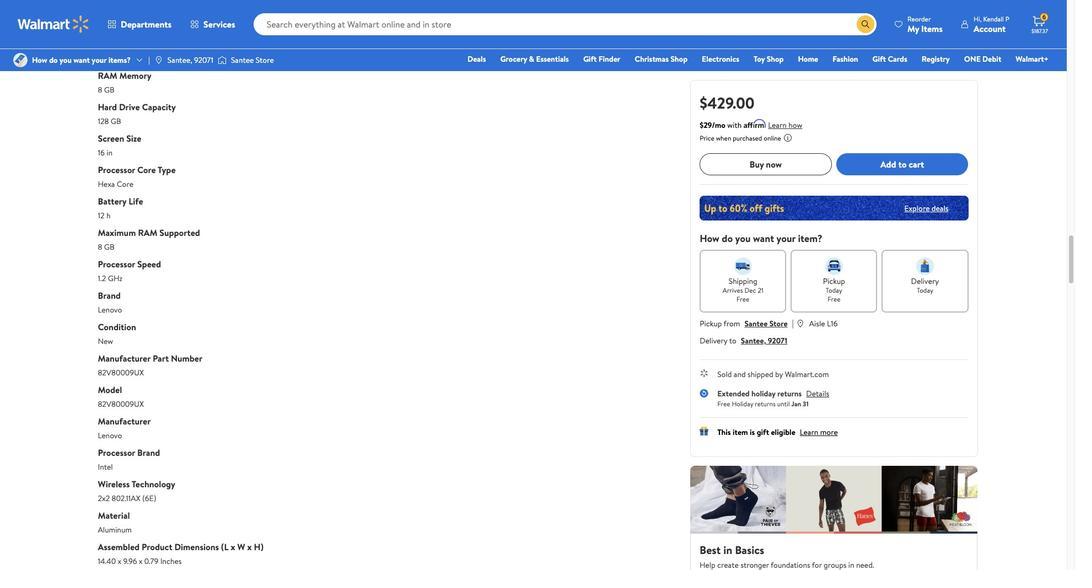 Task type: describe. For each thing, give the bounding box(es) containing it.
learn inside button
[[768, 120, 787, 131]]

add to cart
[[881, 158, 924, 170]]

debit
[[983, 53, 1002, 65]]

christmas
[[635, 53, 669, 65]]

2x2
[[98, 493, 110, 504]]

add
[[881, 158, 896, 170]]

supported
[[160, 227, 200, 239]]

intent image for pickup image
[[825, 258, 843, 275]]

31
[[803, 399, 809, 408]]

want for items?
[[73, 55, 90, 66]]

2 processor from the top
[[98, 164, 135, 176]]

gift finder link
[[578, 53, 626, 65]]

explore
[[905, 203, 930, 214]]

1 intel from the top
[[98, 53, 113, 64]]

1 horizontal spatial brand
[[137, 447, 160, 459]]

electronics
[[702, 53, 740, 65]]

learn how
[[768, 120, 803, 131]]

today for delivery
[[917, 286, 934, 295]]

hard
[[98, 101, 117, 113]]

operating system chrome os processor type intel core i3-1215u ram memory 8 gb hard drive capacity 128 gb screen size 16 in processor core type hexa core battery life 12 h maximum ram supported 8 gb processor speed 1.2 ghz brand lenovo condition new manufacturer part number 82v80009ux model 82v80009ux manufacturer lenovo processor brand intel wireless technology 2x2 802.11ax (6e) material aluminum assembled product dimensions (l x w x h) 14.40 x 9.96 x 0.79 inches
[[98, 7, 264, 567]]

learn how button
[[768, 120, 803, 131]]

purchased
[[733, 133, 762, 143]]

h)
[[254, 541, 264, 553]]

0 horizontal spatial |
[[148, 55, 150, 66]]

how for how do you want your items?
[[32, 55, 47, 66]]

drive
[[119, 101, 140, 113]]

reorder my items
[[908, 14, 943, 34]]

buy
[[750, 158, 764, 170]]

1 processor from the top
[[98, 38, 135, 50]]

2 82v80009ux from the top
[[98, 399, 144, 410]]

this
[[718, 427, 731, 438]]

4 processor from the top
[[98, 447, 135, 459]]

3 processor from the top
[[98, 258, 135, 270]]

life
[[129, 195, 143, 207]]

home
[[798, 53, 818, 65]]

explore deals
[[905, 203, 949, 214]]

to for add
[[899, 158, 907, 170]]

x right w
[[247, 541, 252, 553]]

1 vertical spatial 92071
[[768, 335, 788, 346]]

delivery for today
[[911, 276, 939, 287]]

1 horizontal spatial |
[[792, 317, 794, 329]]

want for item?
[[753, 232, 774, 245]]

technology
[[132, 478, 175, 490]]

pickup from santee store |
[[700, 317, 794, 329]]

x right 9.96
[[139, 556, 143, 567]]

(l
[[221, 541, 229, 553]]

santee store button
[[745, 318, 788, 329]]

0 vertical spatial core
[[115, 53, 131, 64]]

items
[[922, 22, 943, 34]]

delivery today
[[911, 276, 939, 295]]

you for how do you want your item?
[[735, 232, 751, 245]]

toy shop link
[[749, 53, 789, 65]]

gift cards link
[[868, 53, 913, 65]]

price when purchased online
[[700, 133, 781, 143]]

buy now
[[750, 158, 782, 170]]

2 8 from the top
[[98, 242, 102, 253]]

maximum
[[98, 227, 136, 239]]

gift
[[757, 427, 769, 438]]

items?
[[108, 55, 131, 66]]

how for how do you want your item?
[[700, 232, 720, 245]]

hexa
[[98, 179, 115, 190]]

explore deals link
[[900, 198, 953, 218]]

battery
[[98, 195, 126, 207]]

buy now button
[[700, 153, 832, 175]]

in
[[107, 147, 112, 158]]

chrome
[[98, 21, 125, 33]]

eligible
[[771, 427, 796, 438]]

p
[[1006, 14, 1010, 23]]

Search search field
[[253, 13, 877, 35]]

intent image for shipping image
[[734, 258, 752, 275]]

toy shop
[[754, 53, 784, 65]]

hi, kendall p account
[[974, 14, 1010, 34]]

when
[[716, 133, 731, 143]]

search icon image
[[861, 20, 870, 29]]

ghz
[[108, 273, 123, 284]]

0 vertical spatial santee,
[[168, 55, 192, 66]]

sold and shipped by walmart.com
[[718, 369, 829, 380]]

arrives
[[723, 286, 743, 295]]

with
[[728, 120, 742, 131]]

$29/mo
[[700, 120, 726, 131]]

inches
[[160, 556, 182, 567]]

how do you want your items?
[[32, 55, 131, 66]]

assembled
[[98, 541, 140, 553]]

reorder
[[908, 14, 931, 23]]

condition
[[98, 321, 136, 333]]

electronics link
[[697, 53, 744, 65]]

gift cards
[[873, 53, 908, 65]]

fashion
[[833, 53, 858, 65]]

operating
[[98, 7, 138, 19]]

holiday
[[752, 388, 776, 399]]

gift for gift finder
[[583, 53, 597, 65]]

0.79
[[144, 556, 158, 567]]

1215u
[[142, 53, 161, 64]]

delivery for to
[[700, 335, 728, 346]]

1 vertical spatial core
[[137, 164, 156, 176]]

0 horizontal spatial santee
[[231, 55, 254, 66]]

by
[[775, 369, 783, 380]]

online
[[764, 133, 781, 143]]

2 manufacturer from the top
[[98, 415, 151, 427]]

deals
[[468, 53, 486, 65]]

gifting made easy image
[[700, 427, 709, 436]]

x left 9.96
[[118, 556, 121, 567]]

model
[[98, 384, 122, 396]]

6 $187.37
[[1032, 12, 1048, 35]]

2 vertical spatial core
[[117, 179, 133, 190]]

capacity
[[142, 101, 176, 113]]

free for 21
[[737, 294, 750, 304]]

aluminum
[[98, 524, 132, 535]]

christmas shop
[[635, 53, 688, 65]]

h
[[106, 210, 111, 221]]

affirm image
[[744, 119, 766, 128]]

you for how do you want your items?
[[60, 55, 72, 66]]

one debit
[[964, 53, 1002, 65]]

0 vertical spatial ram
[[98, 69, 117, 82]]

gift finder
[[583, 53, 621, 65]]



Task type: locate. For each thing, give the bounding box(es) containing it.
store inside pickup from santee store |
[[770, 318, 788, 329]]

1 horizontal spatial delivery
[[911, 276, 939, 287]]

processor up items?
[[98, 38, 135, 50]]

82v80009ux up model
[[98, 367, 144, 378]]

pickup inside pickup from santee store |
[[700, 318, 722, 329]]

1 shop from the left
[[671, 53, 688, 65]]

walmart+ link
[[1011, 53, 1054, 65]]

account
[[974, 22, 1006, 34]]

now
[[766, 158, 782, 170]]

1 vertical spatial you
[[735, 232, 751, 245]]

$187.37
[[1032, 27, 1048, 35]]

one
[[964, 53, 981, 65]]

free inside shipping arrives dec 21 free
[[737, 294, 750, 304]]

learn more button
[[800, 427, 838, 438]]

lenovo up condition
[[98, 304, 122, 315]]

santee inside pickup from santee store |
[[745, 318, 768, 329]]

82v80009ux down model
[[98, 399, 144, 410]]

1 today from the left
[[826, 286, 843, 295]]

registry
[[922, 53, 950, 65]]

0 vertical spatial learn
[[768, 120, 787, 131]]

1 vertical spatial brand
[[137, 447, 160, 459]]

grocery & essentials link
[[495, 53, 574, 65]]

1 vertical spatial |
[[792, 317, 794, 329]]

1 vertical spatial pickup
[[700, 318, 722, 329]]

 image
[[218, 55, 227, 66], [154, 56, 163, 65]]

kendall
[[983, 14, 1004, 23]]

free up l16
[[828, 294, 841, 304]]

1 horizontal spatial how
[[700, 232, 720, 245]]

up to sixty percent off deals. shop now. image
[[700, 196, 969, 221]]

deals
[[932, 203, 949, 214]]

free for details
[[718, 399, 730, 408]]

free left holiday
[[718, 399, 730, 408]]

core right hexa
[[117, 179, 133, 190]]

ram down items?
[[98, 69, 117, 82]]

to inside button
[[899, 158, 907, 170]]

1 vertical spatial want
[[753, 232, 774, 245]]

0 vertical spatial want
[[73, 55, 90, 66]]

1 vertical spatial 82v80009ux
[[98, 399, 144, 410]]

1 horizontal spatial free
[[737, 294, 750, 304]]

item?
[[798, 232, 823, 245]]

0 horizontal spatial 92071
[[194, 55, 213, 66]]

free
[[737, 294, 750, 304], [828, 294, 841, 304], [718, 399, 730, 408]]

today down intent image for delivery
[[917, 286, 934, 295]]

1 horizontal spatial ram
[[138, 227, 157, 239]]

1 vertical spatial lenovo
[[98, 430, 122, 441]]

0 horizontal spatial  image
[[154, 56, 163, 65]]

lenovo down model
[[98, 430, 122, 441]]

1 horizontal spatial pickup
[[823, 276, 845, 287]]

12
[[98, 210, 105, 221]]

 image left santee store
[[218, 55, 227, 66]]

| left aisle
[[792, 317, 794, 329]]

0 horizontal spatial brand
[[98, 289, 121, 302]]

1.2
[[98, 273, 106, 284]]

gift for gift cards
[[873, 53, 886, 65]]

delivery down intent image for delivery
[[911, 276, 939, 287]]

santee, right 1215u
[[168, 55, 192, 66]]

departments button
[[98, 11, 181, 37]]

0 horizontal spatial you
[[60, 55, 72, 66]]

92071 down the santee store button
[[768, 335, 788, 346]]

0 vertical spatial store
[[256, 55, 274, 66]]

1 vertical spatial santee
[[745, 318, 768, 329]]

returns left until
[[755, 399, 776, 408]]

one debit link
[[959, 53, 1007, 65]]

2 horizontal spatial free
[[828, 294, 841, 304]]

today for pickup
[[826, 286, 843, 295]]

 image
[[13, 53, 28, 67]]

your left item?
[[777, 232, 796, 245]]

0 vertical spatial lenovo
[[98, 304, 122, 315]]

0 horizontal spatial gift
[[583, 53, 597, 65]]

fashion link
[[828, 53, 863, 65]]

services
[[204, 18, 235, 30]]

0 horizontal spatial today
[[826, 286, 843, 295]]

$29/mo with
[[700, 120, 742, 131]]

your left items?
[[92, 55, 107, 66]]

and
[[734, 369, 746, 380]]

you
[[60, 55, 72, 66], [735, 232, 751, 245]]

shop for christmas shop
[[671, 53, 688, 65]]

santee up santee, 92071 button
[[745, 318, 768, 329]]

delivery
[[911, 276, 939, 287], [700, 335, 728, 346]]

santee store
[[231, 55, 274, 66]]

x right '(l'
[[231, 541, 235, 553]]

gift
[[583, 53, 597, 65], [873, 53, 886, 65]]

intel down chrome
[[98, 53, 113, 64]]

2 gift from the left
[[873, 53, 886, 65]]

today inside the delivery today
[[917, 286, 934, 295]]

is
[[750, 427, 755, 438]]

intent image for delivery image
[[916, 258, 934, 275]]

1 vertical spatial manufacturer
[[98, 415, 151, 427]]

8
[[98, 84, 102, 95], [98, 242, 102, 253]]

92071 down services dropdown button
[[194, 55, 213, 66]]

pickup for pickup today free
[[823, 276, 845, 287]]

1 vertical spatial santee,
[[741, 335, 766, 346]]

0 vertical spatial brand
[[98, 289, 121, 302]]

learn up online
[[768, 120, 787, 131]]

1 horizontal spatial your
[[777, 232, 796, 245]]

speed
[[137, 258, 161, 270]]

from
[[724, 318, 740, 329]]

this item is gift eligible learn more
[[718, 427, 838, 438]]

delivery to santee, 92071
[[700, 335, 788, 346]]

0 vertical spatial 92071
[[194, 55, 213, 66]]

92071
[[194, 55, 213, 66], [768, 335, 788, 346]]

1 horizontal spatial shop
[[767, 53, 784, 65]]

1 vertical spatial to
[[729, 335, 737, 346]]

1 horizontal spatial  image
[[218, 55, 227, 66]]

0 vertical spatial gb
[[104, 84, 115, 95]]

pickup for pickup from santee store |
[[700, 318, 722, 329]]

1 manufacturer from the top
[[98, 352, 151, 364]]

0 vertical spatial delivery
[[911, 276, 939, 287]]

2 today from the left
[[917, 286, 934, 295]]

essentials
[[536, 53, 569, 65]]

dimensions
[[175, 541, 219, 553]]

ram right maximum on the left top of the page
[[138, 227, 157, 239]]

0 horizontal spatial to
[[729, 335, 737, 346]]

0 horizontal spatial learn
[[768, 120, 787, 131]]

you up intent image for shipping
[[735, 232, 751, 245]]

size
[[126, 132, 141, 144]]

(6e)
[[142, 493, 156, 504]]

0 vertical spatial your
[[92, 55, 107, 66]]

grocery
[[500, 53, 527, 65]]

today
[[826, 286, 843, 295], [917, 286, 934, 295]]

sold
[[718, 369, 732, 380]]

pickup down intent image for pickup at the top
[[823, 276, 845, 287]]

hi,
[[974, 14, 982, 23]]

1 vertical spatial do
[[722, 232, 733, 245]]

1 vertical spatial delivery
[[700, 335, 728, 346]]

1 horizontal spatial you
[[735, 232, 751, 245]]

0 vertical spatial santee
[[231, 55, 254, 66]]

1 vertical spatial 8
[[98, 242, 102, 253]]

manufacturer down new
[[98, 352, 151, 364]]

1 vertical spatial type
[[158, 164, 176, 176]]

0 horizontal spatial how
[[32, 55, 47, 66]]

free inside extended holiday returns details free holiday returns until jan 31
[[718, 399, 730, 408]]

services button
[[181, 11, 245, 37]]

0 horizontal spatial santee,
[[168, 55, 192, 66]]

gift left finder at the right top of page
[[583, 53, 597, 65]]

8 down maximum on the left top of the page
[[98, 242, 102, 253]]

delivery down from at the bottom of the page
[[700, 335, 728, 346]]

pickup
[[823, 276, 845, 287], [700, 318, 722, 329]]

0 vertical spatial 8
[[98, 84, 102, 95]]

2 lenovo from the top
[[98, 430, 122, 441]]

1 horizontal spatial santee
[[745, 318, 768, 329]]

santee, down pickup from santee store |
[[741, 335, 766, 346]]

1 vertical spatial learn
[[800, 427, 819, 438]]

walmart image
[[18, 15, 89, 33]]

do down walmart image
[[49, 55, 58, 66]]

item
[[733, 427, 748, 438]]

1 horizontal spatial gift
[[873, 53, 886, 65]]

0 horizontal spatial want
[[73, 55, 90, 66]]

manufacturer down model
[[98, 415, 151, 427]]

learn left more
[[800, 427, 819, 438]]

1 horizontal spatial do
[[722, 232, 733, 245]]

 image for santee, 92071
[[154, 56, 163, 65]]

 image right i3-
[[154, 56, 163, 65]]

shop for toy shop
[[767, 53, 784, 65]]

processor up hexa
[[98, 164, 135, 176]]

cart
[[909, 158, 924, 170]]

1 8 from the top
[[98, 84, 102, 95]]

1 vertical spatial your
[[777, 232, 796, 245]]

material
[[98, 510, 130, 522]]

0 vertical spatial do
[[49, 55, 58, 66]]

details
[[806, 388, 830, 399]]

do for how do you want your item?
[[722, 232, 733, 245]]

82v80009ux
[[98, 367, 144, 378], [98, 399, 144, 410]]

1 horizontal spatial store
[[770, 318, 788, 329]]

dec
[[745, 286, 756, 295]]

aisle l16
[[809, 318, 838, 329]]

you down walmart image
[[60, 55, 72, 66]]

walmart+
[[1016, 53, 1049, 65]]

today inside pickup today free
[[826, 286, 843, 295]]

free inside pickup today free
[[828, 294, 841, 304]]

0 vertical spatial you
[[60, 55, 72, 66]]

brand up 'technology' on the left
[[137, 447, 160, 459]]

type
[[137, 38, 155, 50], [158, 164, 176, 176]]

processor up ghz
[[98, 258, 135, 270]]

0 vertical spatial 82v80009ux
[[98, 367, 144, 378]]

santee, 92071 button
[[741, 335, 788, 346]]

1 horizontal spatial santee,
[[741, 335, 766, 346]]

2 intel from the top
[[98, 462, 113, 473]]

0 vertical spatial to
[[899, 158, 907, 170]]

|
[[148, 55, 150, 66], [792, 317, 794, 329]]

Walmart Site-Wide search field
[[253, 13, 877, 35]]

128
[[98, 116, 109, 127]]

ram
[[98, 69, 117, 82], [138, 227, 157, 239]]

shipping
[[729, 276, 758, 287]]

1 82v80009ux from the top
[[98, 367, 144, 378]]

1 horizontal spatial to
[[899, 158, 907, 170]]

0 vertical spatial how
[[32, 55, 47, 66]]

do up shipping in the right of the page
[[722, 232, 733, 245]]

0 horizontal spatial free
[[718, 399, 730, 408]]

brand down ghz
[[98, 289, 121, 302]]

2 shop from the left
[[767, 53, 784, 65]]

0 horizontal spatial delivery
[[700, 335, 728, 346]]

store
[[256, 55, 274, 66], [770, 318, 788, 329]]

8 up hard
[[98, 84, 102, 95]]

0 horizontal spatial do
[[49, 55, 58, 66]]

0 vertical spatial |
[[148, 55, 150, 66]]

your for item?
[[777, 232, 796, 245]]

do
[[49, 55, 58, 66], [722, 232, 733, 245]]

cards
[[888, 53, 908, 65]]

christmas shop link
[[630, 53, 693, 65]]

grocery & essentials
[[500, 53, 569, 65]]

to down from at the bottom of the page
[[729, 335, 737, 346]]

i3-
[[133, 53, 142, 64]]

1 horizontal spatial 92071
[[768, 335, 788, 346]]

0 horizontal spatial pickup
[[700, 318, 722, 329]]

extended holiday returns details free holiday returns until jan 31
[[718, 388, 830, 408]]

toy
[[754, 53, 765, 65]]

intel up 'wireless'
[[98, 462, 113, 473]]

core up life
[[137, 164, 156, 176]]

gb down maximum on the left top of the page
[[104, 242, 115, 253]]

jan
[[792, 399, 801, 408]]

aisle
[[809, 318, 825, 329]]

how
[[32, 55, 47, 66], [700, 232, 720, 245]]

1 vertical spatial store
[[770, 318, 788, 329]]

1 horizontal spatial type
[[158, 164, 176, 176]]

pickup left from at the bottom of the page
[[700, 318, 722, 329]]

santee, 92071
[[168, 55, 213, 66]]

price
[[700, 133, 715, 143]]

gift left cards
[[873, 53, 886, 65]]

1 gift from the left
[[583, 53, 597, 65]]

processor up 'wireless'
[[98, 447, 135, 459]]

1 horizontal spatial learn
[[800, 427, 819, 438]]

to left cart
[[899, 158, 907, 170]]

0 horizontal spatial type
[[137, 38, 155, 50]]

gb
[[104, 84, 115, 95], [111, 116, 121, 127], [104, 242, 115, 253]]

core left i3-
[[115, 53, 131, 64]]

1 vertical spatial intel
[[98, 462, 113, 473]]

1 vertical spatial gb
[[111, 116, 121, 127]]

returns left 31
[[778, 388, 802, 399]]

santee down services
[[231, 55, 254, 66]]

gb right 128
[[111, 116, 121, 127]]

gb up hard
[[104, 84, 115, 95]]

extended
[[718, 388, 750, 399]]

want left item?
[[753, 232, 774, 245]]

0 vertical spatial type
[[137, 38, 155, 50]]

legal information image
[[784, 133, 792, 142]]

1 horizontal spatial want
[[753, 232, 774, 245]]

free down shipping in the right of the page
[[737, 294, 750, 304]]

0 horizontal spatial shop
[[671, 53, 688, 65]]

finder
[[599, 53, 621, 65]]

1 horizontal spatial today
[[917, 286, 934, 295]]

shop right christmas
[[671, 53, 688, 65]]

2 vertical spatial gb
[[104, 242, 115, 253]]

wireless
[[98, 478, 130, 490]]

home link
[[793, 53, 823, 65]]

do for how do you want your items?
[[49, 55, 58, 66]]

shop right toy
[[767, 53, 784, 65]]

 image for santee store
[[218, 55, 227, 66]]

21
[[758, 286, 764, 295]]

to for delivery
[[729, 335, 737, 346]]

0 horizontal spatial store
[[256, 55, 274, 66]]

0 horizontal spatial ram
[[98, 69, 117, 82]]

0 vertical spatial manufacturer
[[98, 352, 151, 364]]

0 vertical spatial pickup
[[823, 276, 845, 287]]

registry link
[[917, 53, 955, 65]]

1 vertical spatial how
[[700, 232, 720, 245]]

os
[[127, 21, 137, 33]]

today down intent image for pickup at the top
[[826, 286, 843, 295]]

want left items?
[[73, 55, 90, 66]]

| right i3-
[[148, 55, 150, 66]]

1 horizontal spatial returns
[[778, 388, 802, 399]]

1 lenovo from the top
[[98, 304, 122, 315]]

16
[[98, 147, 105, 158]]

0 horizontal spatial your
[[92, 55, 107, 66]]

0 vertical spatial intel
[[98, 53, 113, 64]]

1 vertical spatial ram
[[138, 227, 157, 239]]

your for items?
[[92, 55, 107, 66]]

holiday
[[732, 399, 754, 408]]

0 horizontal spatial returns
[[755, 399, 776, 408]]

core
[[115, 53, 131, 64], [137, 164, 156, 176], [117, 179, 133, 190]]



Task type: vqa. For each thing, say whether or not it's contained in the screenshot.
2nd THE LA from left
no



